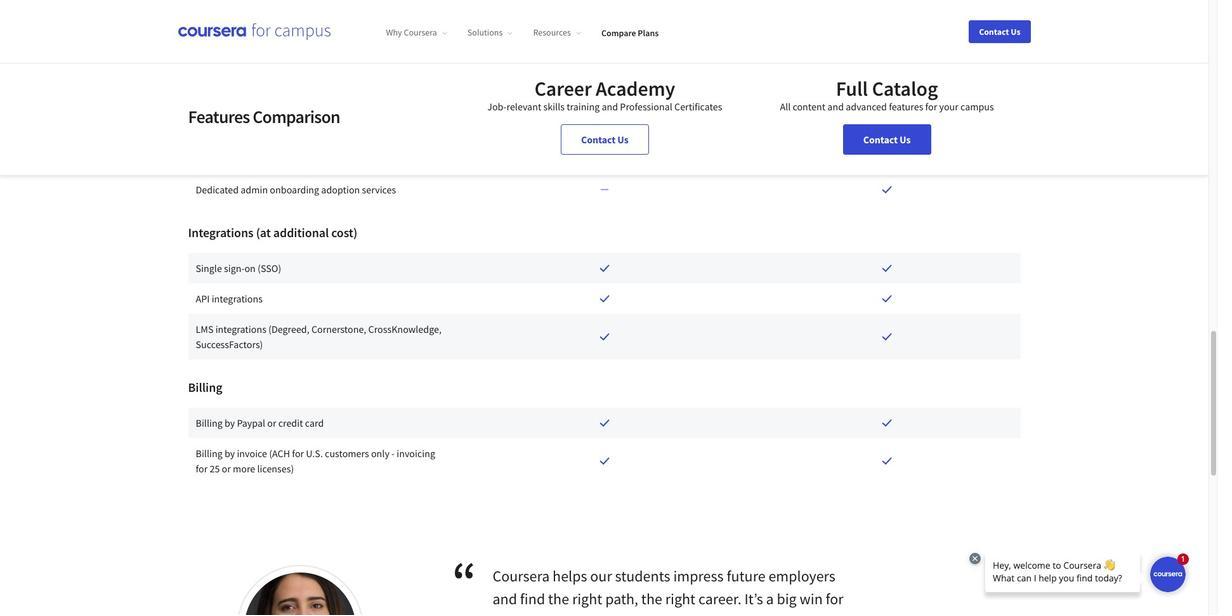 Task type: vqa. For each thing, say whether or not it's contained in the screenshot.
the left or
yes



Task type: describe. For each thing, give the bounding box(es) containing it.
(degreed,
[[269, 323, 310, 336]]

2 contact us link from the left
[[844, 124, 932, 155]]

credit
[[279, 417, 303, 430]]

coursera inside coursera helps our students impress future employers and find the right path, the right career. it's a big win for us and our students.
[[493, 567, 550, 587]]

card
[[305, 417, 324, 430]]

(ach
[[269, 448, 290, 460]]

comparison
[[253, 105, 340, 128]]

2 right from the left
[[666, 590, 696, 609]]

catalog
[[873, 76, 939, 102]]

and inside full catalog all content and advanced features for your campus
[[828, 100, 844, 113]]

1 contact us link from the left
[[561, 124, 649, 155]]

institutional program reviews
[[196, 123, 321, 135]]

2 the from the left
[[642, 590, 663, 609]]

(at
[[256, 225, 271, 241]]

and down find
[[511, 613, 535, 616]]

for left u.s.
[[292, 448, 304, 460]]

full
[[837, 76, 869, 102]]

compare plans link
[[602, 27, 659, 38]]

successfactors)
[[196, 338, 263, 351]]

resources
[[534, 27, 571, 38]]

career
[[535, 76, 592, 102]]

billing by invoice (ach for u.s. customers only - invoicing for 25 or more licenses)
[[196, 448, 436, 475]]

0 horizontal spatial contact us
[[581, 133, 629, 146]]

plans
[[638, 27, 659, 38]]

university-
[[196, 13, 242, 26]]

onboarding
[[270, 183, 319, 196]]

by for paypal
[[225, 417, 235, 430]]

crossknowledge,
[[369, 323, 442, 336]]

why coursera link
[[386, 27, 447, 38]]

career academy job-relevant skills training and professional certificates
[[488, 76, 723, 113]]

students
[[616, 567, 671, 587]]

impress
[[674, 567, 724, 587]]

path,
[[606, 590, 639, 609]]

reviews
[[288, 123, 321, 135]]

institutional
[[196, 123, 248, 135]]

job-
[[488, 100, 507, 113]]

integrations (at additional cost)
[[188, 225, 358, 241]]

services
[[188, 55, 233, 70]]

your
[[940, 100, 959, 113]]

training
[[567, 100, 600, 113]]

sign-
[[224, 262, 245, 275]]

learning
[[280, 13, 315, 26]]

skills
[[544, 100, 565, 113]]

single
[[196, 262, 222, 275]]

for left the 25
[[196, 463, 208, 475]]

1 horizontal spatial contact
[[864, 133, 898, 146]]

api integrations
[[196, 293, 263, 305]]

api
[[196, 293, 210, 305]]

features comparison
[[188, 105, 340, 128]]

coursera for campus image
[[178, 23, 330, 40]]

solutions link
[[468, 27, 513, 38]]

future
[[727, 567, 766, 587]]

us
[[493, 613, 508, 616]]

dedicated admin onboarding adoption services
[[196, 183, 396, 196]]

single sign-on (sso)
[[196, 262, 281, 275]]

contact inside contact us button
[[980, 26, 1010, 37]]

paypal
[[237, 417, 265, 430]]

solutions
[[468, 27, 503, 38]]

by for invoice
[[225, 448, 235, 460]]

a
[[767, 590, 774, 609]]

why coursera
[[386, 27, 437, 38]]

all
[[780, 100, 791, 113]]

additional
[[273, 225, 329, 241]]

licenses)
[[257, 463, 294, 475]]

1 the from the left
[[549, 590, 570, 609]]

for inside full catalog all content and advanced features for your campus
[[926, 100, 938, 113]]



Task type: locate. For each thing, give the bounding box(es) containing it.
coursera right why
[[404, 27, 437, 38]]

1 horizontal spatial our
[[591, 567, 612, 587]]

on
[[245, 262, 256, 275]]

or inside "billing by invoice (ach for u.s. customers only - invoicing for 25 or more licenses)"
[[222, 463, 231, 475]]

by
[[225, 417, 235, 430], [225, 448, 235, 460]]

students.
[[563, 613, 622, 616]]

2 horizontal spatial contact
[[980, 26, 1010, 37]]

for
[[926, 100, 938, 113], [292, 448, 304, 460], [196, 463, 208, 475], [826, 590, 844, 609]]

right down impress
[[666, 590, 696, 609]]

integrations up successfactors) on the bottom left of the page
[[216, 323, 267, 336]]

contact us link down the features
[[844, 124, 932, 155]]

services
[[362, 183, 396, 196]]

0 horizontal spatial our
[[538, 613, 560, 616]]

0 vertical spatial billing
[[188, 380, 223, 396]]

homepage
[[317, 13, 362, 26]]

dedicated
[[196, 183, 239, 196]]

features
[[889, 100, 924, 113]]

0 horizontal spatial or
[[222, 463, 231, 475]]

cornerstone,
[[312, 323, 367, 336]]

invoicing
[[397, 448, 436, 460]]

0 horizontal spatial coursera
[[404, 27, 437, 38]]

1 vertical spatial by
[[225, 448, 235, 460]]

right
[[573, 590, 603, 609], [666, 590, 696, 609]]

us
[[1011, 26, 1021, 37], [618, 133, 629, 146], [900, 133, 911, 146]]

only
[[371, 448, 390, 460]]

1 horizontal spatial coursera
[[493, 567, 550, 587]]

1 vertical spatial billing
[[196, 417, 223, 430]]

integrations down single sign-on (sso)
[[212, 293, 263, 305]]

coursera up find
[[493, 567, 550, 587]]

2 horizontal spatial us
[[1011, 26, 1021, 37]]

billing left the paypal
[[196, 417, 223, 430]]

0 vertical spatial coursera
[[404, 27, 437, 38]]

1 vertical spatial integrations
[[216, 323, 267, 336]]

contact us link down training
[[561, 124, 649, 155]]

1 horizontal spatial the
[[642, 590, 663, 609]]

1 horizontal spatial us
[[900, 133, 911, 146]]

2 horizontal spatial contact us
[[980, 26, 1021, 37]]

and up us
[[493, 590, 517, 609]]

contact us link
[[561, 124, 649, 155], [844, 124, 932, 155]]

0 horizontal spatial the
[[549, 590, 570, 609]]

0 horizontal spatial contact
[[581, 133, 616, 146]]

big
[[777, 590, 797, 609]]

2 by from the top
[[225, 448, 235, 460]]

adoption
[[321, 183, 360, 196]]

relevant
[[507, 100, 542, 113]]

by up more
[[225, 448, 235, 460]]

coursera
[[404, 27, 437, 38], [493, 567, 550, 587]]

and right content
[[828, 100, 844, 113]]

1 by from the top
[[225, 417, 235, 430]]

0 horizontal spatial contact us link
[[561, 124, 649, 155]]

contact us inside button
[[980, 26, 1021, 37]]

lms
[[196, 323, 214, 336]]

the down helps
[[549, 590, 570, 609]]

0 vertical spatial our
[[591, 567, 612, 587]]

and inside career academy job-relevant skills training and professional certificates
[[602, 100, 618, 113]]

billing up the 25
[[196, 448, 223, 460]]

0 vertical spatial or
[[267, 417, 277, 430]]

integrations
[[188, 225, 254, 241]]

integrations for lms
[[216, 323, 267, 336]]

program
[[250, 123, 286, 135]]

us for first contact us 'link' from the right
[[900, 133, 911, 146]]

contact us button
[[969, 20, 1031, 43]]

0 vertical spatial by
[[225, 417, 235, 430]]

customers
[[325, 448, 369, 460]]

professional
[[620, 100, 673, 113]]

employers
[[769, 567, 836, 587]]

or left credit
[[267, 417, 277, 430]]

us for second contact us 'link' from the right
[[618, 133, 629, 146]]

our down find
[[538, 613, 560, 616]]

full catalog all content and advanced features for your campus
[[780, 76, 995, 113]]

coursera helps our students impress future employers and find the right path, the right career. it's a big win for us and our students.
[[493, 567, 844, 616]]

integrations inside lms integrations (degreed, cornerstone, crossknowledge, successfactors)
[[216, 323, 267, 336]]

billing
[[188, 380, 223, 396], [196, 417, 223, 430], [196, 448, 223, 460]]

and right training
[[602, 100, 618, 113]]

1 vertical spatial our
[[538, 613, 560, 616]]

lms integrations (degreed, cornerstone, crossknowledge, successfactors)
[[196, 323, 442, 351]]

billing for billing by paypal or credit card
[[196, 417, 223, 430]]

(sso)
[[258, 262, 281, 275]]

or right the 25
[[222, 463, 231, 475]]

helps
[[553, 567, 588, 587]]

1 vertical spatial or
[[222, 463, 231, 475]]

by left the paypal
[[225, 417, 235, 430]]

more
[[233, 463, 255, 475]]

right up "students."
[[573, 590, 603, 609]]

-
[[392, 448, 395, 460]]

1 horizontal spatial contact us
[[864, 133, 911, 146]]

and
[[602, 100, 618, 113], [828, 100, 844, 113], [493, 590, 517, 609], [511, 613, 535, 616]]

u.s.
[[306, 448, 323, 460]]

why
[[386, 27, 402, 38]]

admin
[[241, 183, 268, 196]]

advanced
[[846, 100, 887, 113]]

for inside coursera helps our students impress future employers and find the right path, the right career. it's a big win for us and our students.
[[826, 590, 844, 609]]

1 horizontal spatial or
[[267, 417, 277, 430]]

integrations for api
[[212, 293, 263, 305]]

1 horizontal spatial right
[[666, 590, 696, 609]]

us for contact us button
[[1011, 26, 1021, 37]]

by inside "billing by invoice (ach for u.s. customers only - invoicing for 25 or more licenses)"
[[225, 448, 235, 460]]

2 vertical spatial billing
[[196, 448, 223, 460]]

0 horizontal spatial right
[[573, 590, 603, 609]]

resources link
[[534, 27, 581, 38]]

it's
[[745, 590, 764, 609]]

win
[[800, 590, 823, 609]]

billing for billing by invoice (ach for u.s. customers only - invoicing for 25 or more licenses)
[[196, 448, 223, 460]]

billing down successfactors) on the bottom left of the page
[[188, 380, 223, 396]]

invoice
[[237, 448, 267, 460]]

contact us
[[980, 26, 1021, 37], [581, 133, 629, 146], [864, 133, 911, 146]]

content
[[793, 100, 826, 113]]

cost)
[[331, 225, 358, 241]]

contact
[[980, 26, 1010, 37], [581, 133, 616, 146], [864, 133, 898, 146]]

1 horizontal spatial contact us link
[[844, 124, 932, 155]]

for right win on the right bottom of page
[[826, 590, 844, 609]]

the down the students
[[642, 590, 663, 609]]

certificates
[[675, 100, 723, 113]]

for left "your"
[[926, 100, 938, 113]]

university-branded learning homepage
[[196, 13, 362, 26]]

features
[[188, 105, 250, 128]]

branded
[[242, 13, 278, 26]]

academy
[[596, 76, 676, 102]]

1 right from the left
[[573, 590, 603, 609]]

us inside button
[[1011, 26, 1021, 37]]

campus
[[961, 100, 995, 113]]

1 vertical spatial coursera
[[493, 567, 550, 587]]

0 horizontal spatial us
[[618, 133, 629, 146]]

our
[[591, 567, 612, 587], [538, 613, 560, 616]]

billing by paypal or credit card
[[196, 417, 324, 430]]

compare plans
[[602, 27, 659, 38]]

compare
[[602, 27, 636, 38]]

0 vertical spatial integrations
[[212, 293, 263, 305]]

25
[[210, 463, 220, 475]]

our up path,
[[591, 567, 612, 587]]

find
[[520, 590, 545, 609]]

integrations
[[212, 293, 263, 305], [216, 323, 267, 336]]

career.
[[699, 590, 742, 609]]

billing inside "billing by invoice (ach for u.s. customers only - invoicing for 25 or more licenses)"
[[196, 448, 223, 460]]

eya b. image
[[244, 573, 356, 616]]

billing for billing
[[188, 380, 223, 396]]



